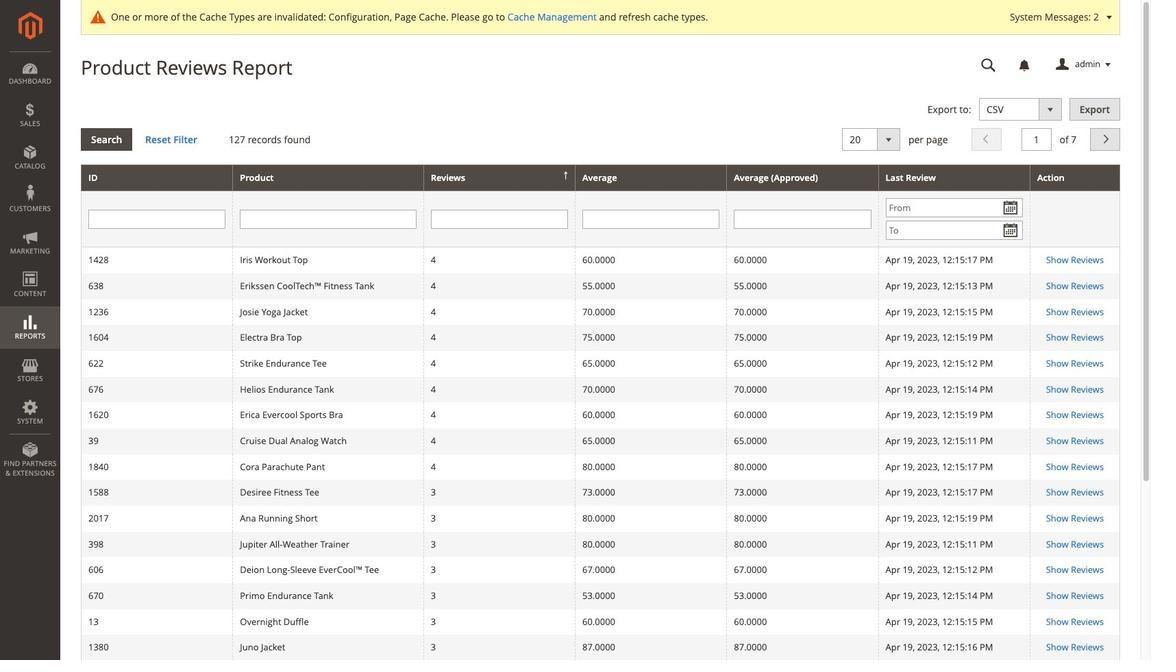 Task type: describe. For each thing, give the bounding box(es) containing it.
To text field
[[886, 221, 1024, 240]]

From text field
[[886, 198, 1024, 218]]



Task type: locate. For each thing, give the bounding box(es) containing it.
None text field
[[88, 210, 226, 229], [431, 210, 568, 229], [583, 210, 720, 229], [735, 210, 872, 229], [88, 210, 226, 229], [431, 210, 568, 229], [583, 210, 720, 229], [735, 210, 872, 229]]

menu bar
[[0, 51, 60, 485]]

magento admin panel image
[[18, 12, 42, 40]]

None text field
[[972, 53, 1007, 77], [1022, 128, 1052, 151], [240, 210, 417, 229], [972, 53, 1007, 77], [1022, 128, 1052, 151], [240, 210, 417, 229]]



